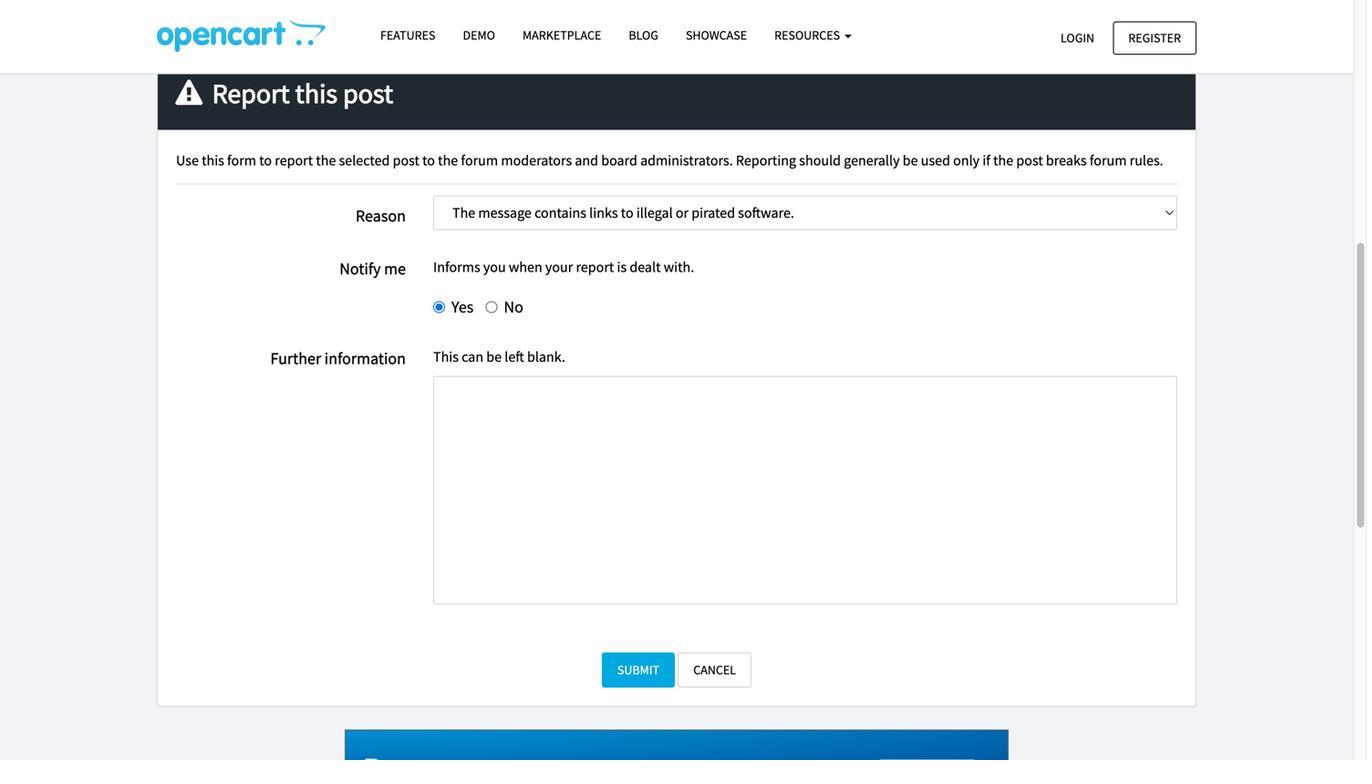 Task type: describe. For each thing, give the bounding box(es) containing it.
further information
[[270, 348, 406, 369]]

this can be left blank.
[[433, 348, 565, 366]]

dealt
[[630, 258, 661, 277]]

features
[[380, 27, 436, 43]]

login link
[[1045, 21, 1110, 55]]

should
[[799, 151, 841, 170]]

3 the from the left
[[993, 151, 1013, 170]]

moderators
[[501, 151, 572, 170]]

showcase
[[686, 27, 747, 43]]

breaks
[[1046, 151, 1087, 170]]

report for your
[[576, 258, 614, 277]]

information
[[325, 348, 406, 369]]

is
[[617, 258, 627, 277]]

marketplace
[[523, 27, 601, 43]]

features link
[[367, 19, 449, 51]]

resources link
[[761, 19, 865, 51]]

Notify me radio
[[433, 301, 445, 313]]

yes
[[451, 297, 474, 317]]

1 to from the left
[[259, 151, 272, 170]]

blank.
[[527, 348, 565, 366]]

can
[[462, 348, 483, 366]]

your
[[545, 258, 573, 277]]

2 to from the left
[[422, 151, 435, 170]]

resources
[[774, 27, 843, 43]]

when
[[509, 258, 542, 277]]

report
[[212, 76, 290, 110]]

blog
[[629, 27, 658, 43]]

used
[[921, 151, 950, 170]]

0 vertical spatial be
[[903, 151, 918, 170]]

rules.
[[1130, 151, 1163, 170]]

demo
[[463, 27, 495, 43]]

form
[[227, 151, 256, 170]]

left
[[505, 348, 524, 366]]

generally
[[844, 151, 900, 170]]

you
[[483, 258, 506, 277]]

reason
[[356, 206, 406, 226]]

notify
[[340, 259, 381, 279]]

post right selected
[[393, 151, 419, 170]]



Task type: locate. For each thing, give the bounding box(es) containing it.
2 the from the left
[[438, 151, 458, 170]]

1 vertical spatial this
[[202, 151, 224, 170]]

report right form at the left of page
[[275, 151, 313, 170]]

None radio
[[486, 301, 498, 313]]

informs you when your report is dealt with.
[[433, 258, 694, 277]]

forum left moderators
[[461, 151, 498, 170]]

if
[[983, 151, 990, 170]]

post up selected
[[343, 76, 393, 110]]

selected
[[339, 151, 390, 170]]

and
[[575, 151, 598, 170]]

1 vertical spatial be
[[486, 348, 502, 366]]

notify me
[[340, 259, 406, 279]]

administrators.
[[640, 151, 733, 170]]

report left "is" on the top left of page
[[576, 258, 614, 277]]

1 horizontal spatial forum
[[1090, 151, 1127, 170]]

login
[[1061, 30, 1095, 46]]

further
[[270, 348, 321, 369]]

forum
[[461, 151, 498, 170], [1090, 151, 1127, 170]]

be left left at the left top of the page
[[486, 348, 502, 366]]

blog link
[[615, 19, 672, 51]]

Further information text field
[[433, 376, 1177, 605]]

the left selected
[[316, 151, 336, 170]]

the right selected
[[438, 151, 458, 170]]

2 horizontal spatial the
[[993, 151, 1013, 170]]

0 vertical spatial this
[[295, 76, 338, 110]]

report this post
[[207, 76, 393, 110]]

no
[[504, 297, 523, 317]]

demo link
[[449, 19, 509, 51]]

1 vertical spatial report
[[576, 258, 614, 277]]

0 horizontal spatial this
[[202, 151, 224, 170]]

report this post main content
[[0, 56, 1354, 761]]

forum left rules.
[[1090, 151, 1127, 170]]

paypal payment gateway image
[[345, 730, 1009, 761]]

this right use
[[202, 151, 224, 170]]

use this form to report the selected post to the forum moderators and board administrators. reporting should generally be used only if the post breaks forum rules.
[[176, 151, 1163, 170]]

board
[[601, 151, 637, 170]]

2 forum from the left
[[1090, 151, 1127, 170]]

register link
[[1113, 21, 1197, 55]]

be left used
[[903, 151, 918, 170]]

1 horizontal spatial be
[[903, 151, 918, 170]]

this
[[295, 76, 338, 110], [202, 151, 224, 170]]

0 horizontal spatial report
[[275, 151, 313, 170]]

post left breaks
[[1016, 151, 1043, 170]]

1 the from the left
[[316, 151, 336, 170]]

1 horizontal spatial the
[[438, 151, 458, 170]]

report
[[275, 151, 313, 170], [576, 258, 614, 277]]

0 horizontal spatial forum
[[461, 151, 498, 170]]

use
[[176, 151, 199, 170]]

this for use
[[202, 151, 224, 170]]

0 horizontal spatial to
[[259, 151, 272, 170]]

0 horizontal spatial be
[[486, 348, 502, 366]]

informs
[[433, 258, 480, 277]]

register
[[1129, 30, 1181, 46]]

me
[[384, 259, 406, 279]]

this for report
[[295, 76, 338, 110]]

1 horizontal spatial this
[[295, 76, 338, 110]]

report for to
[[275, 151, 313, 170]]

to right form at the left of page
[[259, 151, 272, 170]]

1 horizontal spatial to
[[422, 151, 435, 170]]

to right selected
[[422, 151, 435, 170]]

1 horizontal spatial report
[[576, 258, 614, 277]]

0 horizontal spatial the
[[316, 151, 336, 170]]

showcase link
[[672, 19, 761, 51]]

this
[[433, 348, 459, 366]]

1 forum from the left
[[461, 151, 498, 170]]

None submit
[[602, 653, 675, 688], [678, 653, 752, 688], [602, 653, 675, 688], [678, 653, 752, 688]]

with.
[[664, 258, 694, 277]]

post
[[343, 76, 393, 110], [393, 151, 419, 170], [1016, 151, 1043, 170]]

only
[[953, 151, 980, 170]]

none radio inside report this post main content
[[486, 301, 498, 313]]

to
[[259, 151, 272, 170], [422, 151, 435, 170]]

0 vertical spatial report
[[275, 151, 313, 170]]

be
[[903, 151, 918, 170], [486, 348, 502, 366]]

the
[[316, 151, 336, 170], [438, 151, 458, 170], [993, 151, 1013, 170]]

this right report
[[295, 76, 338, 110]]

reporting
[[736, 151, 796, 170]]

marketplace link
[[509, 19, 615, 51]]

the right if
[[993, 151, 1013, 170]]



Task type: vqa. For each thing, say whether or not it's contained in the screenshot.
webshops
no



